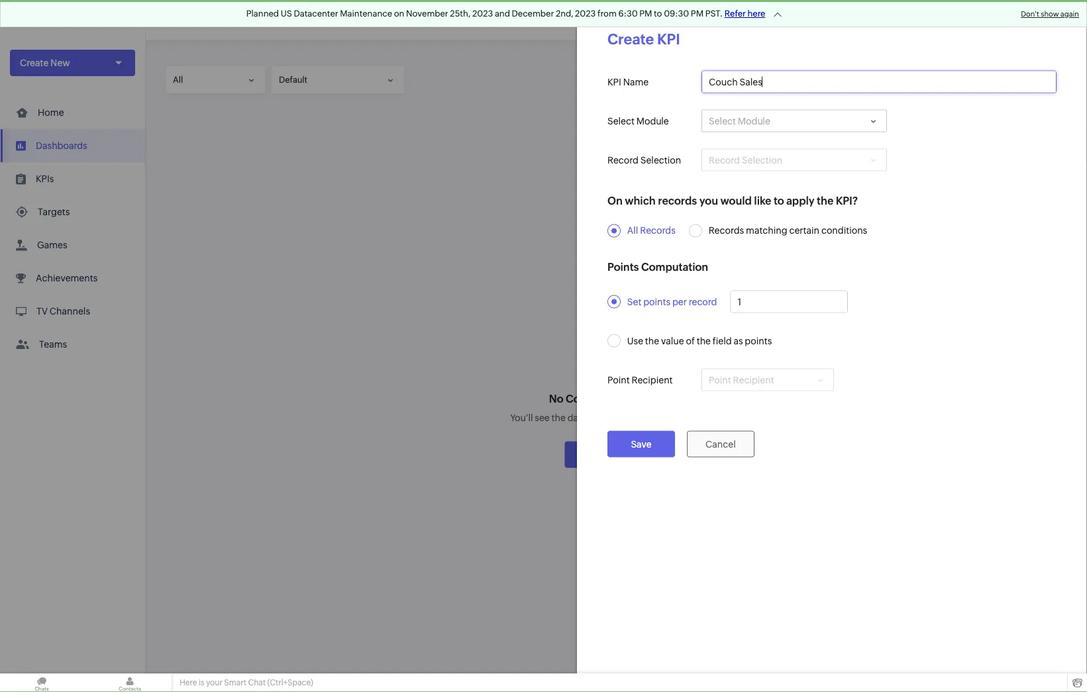 Task type: describe. For each thing, give the bounding box(es) containing it.
(ctrl+space)
[[268, 679, 313, 688]]

november
[[406, 9, 449, 19]]

cancel
[[706, 439, 736, 450]]

1 horizontal spatial create new
[[582, 450, 632, 460]]

name
[[624, 77, 649, 87]]

show
[[1042, 10, 1060, 18]]

point inside field
[[709, 375, 732, 386]]

25th,
[[450, 9, 471, 19]]

Point Recipient field
[[702, 369, 835, 392]]

no component added yet!
[[549, 393, 684, 405]]

1 recipient from the left
[[632, 375, 673, 386]]

certain
[[790, 226, 820, 236]]

records matching certain conditions
[[709, 226, 868, 236]]

field
[[713, 336, 732, 346]]

1 records from the left
[[641, 226, 676, 236]]

1 record from the left
[[608, 155, 639, 165]]

would
[[721, 195, 752, 207]]

apply
[[787, 195, 815, 207]]

Add Points text field
[[732, 291, 848, 313]]

which
[[625, 195, 656, 207]]

you'll see the data once you add the components!
[[511, 413, 723, 423]]

component
[[566, 393, 627, 405]]

kpis
[[36, 174, 54, 184]]

on which records you would like to apply the kpi?
[[608, 195, 859, 207]]

chats image
[[0, 674, 84, 693]]

kpi name
[[608, 77, 649, 87]]

home
[[38, 107, 64, 118]]

channels
[[50, 306, 90, 317]]

tv
[[36, 306, 48, 317]]

here is your smart chat (ctrl+space)
[[180, 679, 313, 688]]

don't show again
[[1022, 10, 1080, 18]]

on
[[394, 9, 405, 19]]

record selection inside field
[[709, 155, 783, 165]]

1 selection from the left
[[641, 155, 682, 165]]

add
[[630, 413, 647, 423]]

dashboards
[[36, 141, 87, 151]]

no
[[549, 393, 564, 405]]

refer here link
[[725, 9, 766, 19]]

added
[[629, 393, 663, 405]]

see
[[535, 413, 550, 423]]

tv channels
[[36, 306, 90, 317]]

1 module from the left
[[637, 116, 669, 126]]

1 point from the left
[[608, 375, 630, 386]]

6:30
[[619, 9, 638, 19]]

conditions
[[822, 226, 868, 236]]

1 select module from the left
[[608, 116, 669, 126]]

components!
[[665, 413, 723, 423]]

1 2023 from the left
[[473, 9, 493, 19]]

like
[[755, 195, 772, 207]]

from
[[598, 9, 617, 19]]

and
[[495, 9, 510, 19]]

2nd,
[[556, 9, 574, 19]]

don't show again link
[[1022, 10, 1080, 18]]

0 vertical spatial new
[[50, 58, 70, 68]]

as
[[734, 336, 744, 346]]

the right add
[[649, 413, 663, 423]]

of
[[687, 336, 695, 346]]

the left kpi?
[[818, 195, 834, 207]]

planned
[[246, 9, 279, 19]]

1 record selection from the left
[[608, 155, 682, 165]]

all records
[[628, 226, 676, 236]]

smart
[[224, 679, 247, 688]]

Select Module field
[[702, 110, 888, 132]]

selection inside record selection field
[[742, 155, 783, 165]]

select module inside select module field
[[709, 116, 771, 126]]

don't
[[1022, 10, 1040, 18]]

0 vertical spatial you
[[700, 195, 719, 207]]



Task type: vqa. For each thing, say whether or not it's contained in the screenshot.
logo
no



Task type: locate. For each thing, give the bounding box(es) containing it.
kpi
[[658, 30, 681, 47], [608, 77, 622, 87]]

1 horizontal spatial kpi
[[658, 30, 681, 47]]

yet!
[[665, 393, 684, 405]]

points right the set
[[644, 297, 671, 307]]

datacenter
[[294, 9, 339, 19]]

you left would
[[700, 195, 719, 207]]

1 horizontal spatial new
[[613, 450, 632, 460]]

0 horizontal spatial you
[[613, 413, 628, 423]]

cancel button
[[687, 431, 755, 458]]

record selection
[[608, 155, 682, 165], [709, 155, 783, 165]]

Record Selection field
[[702, 149, 888, 171]]

motivator
[[30, 14, 79, 26]]

1 vertical spatial create
[[20, 58, 49, 68]]

maintenance
[[340, 9, 393, 19]]

records down on which records you would like to apply the kpi? at the top of page
[[709, 226, 745, 236]]

module down name on the right of the page
[[637, 116, 669, 126]]

2 point from the left
[[709, 375, 732, 386]]

pm left pst.
[[691, 9, 704, 19]]

1 point recipient from the left
[[608, 375, 673, 386]]

module up record selection field
[[738, 116, 771, 126]]

the right "see"
[[552, 413, 566, 423]]

the right of
[[697, 336, 711, 346]]

kpi down 09:30
[[658, 30, 681, 47]]

use the value of the field as points
[[628, 336, 773, 346]]

2 2023 from the left
[[576, 9, 596, 19]]

1 vertical spatial create new
[[582, 450, 632, 460]]

per
[[673, 297, 687, 307]]

the
[[818, 195, 834, 207], [646, 336, 660, 346], [697, 336, 711, 346], [552, 413, 566, 423], [649, 413, 663, 423]]

record inside record selection field
[[709, 155, 741, 165]]

0 horizontal spatial select
[[608, 116, 635, 126]]

0 horizontal spatial select module
[[608, 116, 669, 126]]

record
[[689, 297, 718, 307]]

2 recipient from the left
[[734, 375, 775, 386]]

use
[[628, 336, 644, 346]]

2 record from the left
[[709, 155, 741, 165]]

point up no component added yet!
[[608, 375, 630, 386]]

achievements
[[36, 273, 98, 284]]

0 horizontal spatial new
[[50, 58, 70, 68]]

records
[[659, 195, 698, 207]]

2 record selection from the left
[[709, 155, 783, 165]]

create
[[608, 30, 655, 47], [20, 58, 49, 68], [582, 450, 611, 460]]

1 horizontal spatial point recipient
[[709, 375, 775, 386]]

0 vertical spatial create new
[[20, 58, 70, 68]]

1 horizontal spatial pm
[[691, 9, 704, 19]]

select
[[608, 116, 635, 126], [709, 116, 737, 126]]

2 records from the left
[[709, 226, 745, 236]]

pst.
[[706, 9, 723, 19]]

all
[[628, 226, 639, 236]]

2 select module from the left
[[709, 116, 771, 126]]

chat
[[248, 679, 266, 688]]

list
[[0, 96, 145, 361]]

0 horizontal spatial points
[[644, 297, 671, 307]]

selection up like
[[742, 155, 783, 165]]

once
[[589, 413, 611, 423]]

0 horizontal spatial pm
[[640, 9, 653, 19]]

set points per record
[[628, 297, 718, 307]]

None text field
[[703, 71, 1057, 92]]

record up on on the right of the page
[[608, 155, 639, 165]]

contacts image
[[88, 674, 172, 693]]

create down motivator
[[20, 58, 49, 68]]

0 vertical spatial points
[[644, 297, 671, 307]]

0 horizontal spatial selection
[[641, 155, 682, 165]]

create down once
[[582, 450, 611, 460]]

kpi?
[[837, 195, 859, 207]]

refer
[[725, 9, 746, 19]]

1 horizontal spatial select
[[709, 116, 737, 126]]

record selection up would
[[709, 155, 783, 165]]

2 selection from the left
[[742, 155, 783, 165]]

again
[[1061, 10, 1080, 18]]

record up on which records you would like to apply the kpi? at the top of page
[[709, 155, 741, 165]]

planned us datacenter maintenance on november 25th, 2023 and december 2nd, 2023 from 6:30 pm to 09:30 pm pst. refer here
[[246, 9, 766, 19]]

the right use
[[646, 336, 660, 346]]

is
[[199, 679, 205, 688]]

matching
[[747, 226, 788, 236]]

pm right 6:30
[[640, 9, 653, 19]]

0 horizontal spatial record selection
[[608, 155, 682, 165]]

0 vertical spatial create
[[608, 30, 655, 47]]

games
[[37, 240, 67, 251]]

select module
[[608, 116, 669, 126], [709, 116, 771, 126]]

point recipient
[[608, 375, 673, 386], [709, 375, 775, 386]]

1 horizontal spatial records
[[709, 226, 745, 236]]

create new down motivator
[[20, 58, 70, 68]]

list containing home
[[0, 96, 145, 361]]

to left 09:30
[[654, 9, 663, 19]]

you left add
[[613, 413, 628, 423]]

2023 right 2nd, on the top of the page
[[576, 9, 596, 19]]

you
[[700, 195, 719, 207], [613, 413, 628, 423]]

record
[[608, 155, 639, 165], [709, 155, 741, 165]]

0 horizontal spatial kpi
[[608, 77, 622, 87]]

1 horizontal spatial you
[[700, 195, 719, 207]]

1 horizontal spatial points
[[745, 336, 773, 346]]

2023
[[473, 9, 493, 19], [576, 9, 596, 19]]

0 horizontal spatial point
[[608, 375, 630, 386]]

points computation
[[608, 261, 709, 273]]

set
[[628, 297, 642, 307]]

1 select from the left
[[608, 116, 635, 126]]

2 module from the left
[[738, 116, 771, 126]]

selection
[[641, 155, 682, 165], [742, 155, 783, 165]]

to
[[654, 9, 663, 19], [774, 195, 785, 207]]

user image
[[1047, 9, 1068, 30]]

point
[[608, 375, 630, 386], [709, 375, 732, 386]]

value
[[662, 336, 685, 346]]

new
[[50, 58, 70, 68], [613, 450, 632, 460]]

recipient down as
[[734, 375, 775, 386]]

2023 left and
[[473, 9, 493, 19]]

point recipient inside field
[[709, 375, 775, 386]]

2 select from the left
[[709, 116, 737, 126]]

records
[[641, 226, 676, 236], [709, 226, 745, 236]]

save
[[631, 439, 652, 450]]

recipient
[[632, 375, 673, 386], [734, 375, 775, 386]]

1 pm from the left
[[640, 9, 653, 19]]

here
[[748, 9, 766, 19]]

point down field
[[709, 375, 732, 386]]

2 pm from the left
[[691, 9, 704, 19]]

here
[[180, 679, 197, 688]]

1 vertical spatial points
[[745, 336, 773, 346]]

point recipient up added
[[608, 375, 673, 386]]

select inside field
[[709, 116, 737, 126]]

module inside field
[[738, 116, 771, 126]]

teams
[[39, 339, 67, 350]]

0 horizontal spatial create new
[[20, 58, 70, 68]]

computation
[[642, 261, 709, 273]]

2 vertical spatial create
[[582, 450, 611, 460]]

record selection up which
[[608, 155, 682, 165]]

1 vertical spatial new
[[613, 450, 632, 460]]

1 horizontal spatial module
[[738, 116, 771, 126]]

selection up records
[[641, 155, 682, 165]]

on
[[608, 195, 623, 207]]

create new down once
[[582, 450, 632, 460]]

1 vertical spatial you
[[613, 413, 628, 423]]

0 vertical spatial kpi
[[658, 30, 681, 47]]

create down 6:30
[[608, 30, 655, 47]]

december
[[512, 9, 554, 19]]

0 horizontal spatial record
[[608, 155, 639, 165]]

point recipient down as
[[709, 375, 775, 386]]

1 horizontal spatial record
[[709, 155, 741, 165]]

1 horizontal spatial selection
[[742, 155, 783, 165]]

new down the you'll see the data once you add the components!
[[613, 450, 632, 460]]

0 horizontal spatial recipient
[[632, 375, 673, 386]]

1 horizontal spatial 2023
[[576, 9, 596, 19]]

recipient inside field
[[734, 375, 775, 386]]

1 vertical spatial kpi
[[608, 77, 622, 87]]

1 vertical spatial to
[[774, 195, 785, 207]]

0 horizontal spatial point recipient
[[608, 375, 673, 386]]

1 horizontal spatial record selection
[[709, 155, 783, 165]]

data
[[568, 413, 587, 423]]

records right all
[[641, 226, 676, 236]]

new down motivator
[[50, 58, 70, 68]]

09:30
[[664, 9, 690, 19]]

recipient up added
[[632, 375, 673, 386]]

0 horizontal spatial module
[[637, 116, 669, 126]]

0 horizontal spatial records
[[641, 226, 676, 236]]

create new
[[20, 58, 70, 68], [582, 450, 632, 460]]

targets
[[38, 207, 70, 217]]

2 point recipient from the left
[[709, 375, 775, 386]]

save button
[[608, 431, 676, 458]]

points
[[644, 297, 671, 307], [745, 336, 773, 346]]

1 horizontal spatial point
[[709, 375, 732, 386]]

create kpi
[[608, 30, 681, 47]]

0 horizontal spatial 2023
[[473, 9, 493, 19]]

1 horizontal spatial select module
[[709, 116, 771, 126]]

you'll
[[511, 413, 533, 423]]

us
[[281, 9, 292, 19]]

to right like
[[774, 195, 785, 207]]

1 horizontal spatial recipient
[[734, 375, 775, 386]]

kpi left name on the right of the page
[[608, 77, 622, 87]]

0 vertical spatial to
[[654, 9, 663, 19]]

points
[[608, 261, 639, 273]]

1 horizontal spatial to
[[774, 195, 785, 207]]

points right as
[[745, 336, 773, 346]]

0 horizontal spatial to
[[654, 9, 663, 19]]

your
[[206, 679, 223, 688]]

module
[[637, 116, 669, 126], [738, 116, 771, 126]]

pm
[[640, 9, 653, 19], [691, 9, 704, 19]]



